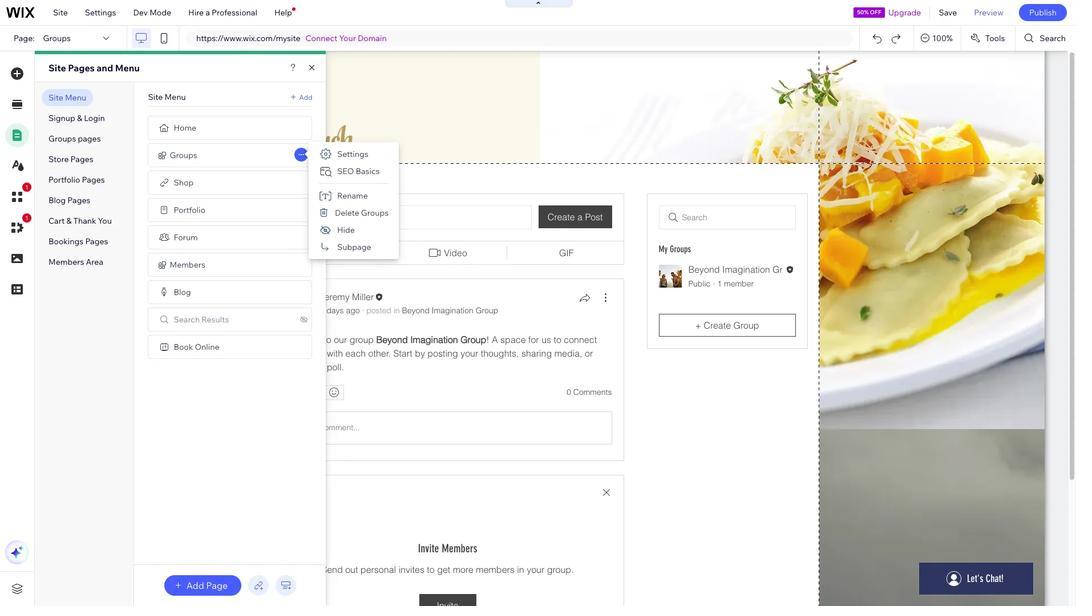 Task type: vqa. For each thing, say whether or not it's contained in the screenshot.
Store Pages
yes



Task type: describe. For each thing, give the bounding box(es) containing it.
seo basics
[[337, 166, 380, 176]]

bookings pages
[[49, 236, 108, 247]]

1 vertical spatial settings
[[337, 149, 369, 159]]

preview button
[[966, 0, 1013, 25]]

domain
[[358, 33, 387, 43]]

signup
[[49, 113, 75, 123]]

subpage
[[337, 242, 371, 252]]

1 horizontal spatial menu
[[115, 62, 140, 74]]

tools
[[986, 33, 1006, 43]]

and
[[97, 62, 113, 74]]

tools button
[[962, 26, 1016, 51]]

professional
[[212, 7, 257, 18]]

add page
[[187, 580, 228, 592]]

basics
[[356, 166, 380, 176]]

groups up the site pages and menu
[[43, 33, 71, 43]]

bookings
[[49, 236, 84, 247]]

help
[[275, 7, 292, 18]]

blog pages
[[49, 195, 90, 206]]

shop
[[174, 178, 194, 188]]

signup & login
[[49, 113, 105, 123]]

pages for store
[[71, 154, 93, 164]]

store pages
[[49, 154, 93, 164]]

blog for blog
[[174, 287, 191, 297]]

members for members area
[[49, 257, 84, 267]]

dev
[[133, 7, 148, 18]]

0 horizontal spatial menu
[[65, 93, 86, 103]]

50% off
[[858, 9, 882, 16]]

add for add
[[299, 93, 313, 101]]

mode
[[150, 7, 171, 18]]

online
[[195, 342, 220, 352]]

you
[[98, 216, 112, 226]]

your
[[339, 33, 356, 43]]

members area
[[49, 257, 103, 267]]

pages for blog
[[68, 195, 90, 206]]

search for search
[[1041, 33, 1067, 43]]

delete
[[335, 208, 360, 218]]

store
[[49, 154, 69, 164]]

cart
[[49, 216, 65, 226]]

book
[[174, 342, 193, 352]]

save button
[[931, 0, 966, 25]]

pages
[[78, 134, 101, 144]]

book online
[[174, 342, 220, 352]]

search for search results
[[174, 315, 200, 325]]

portfolio pages
[[49, 175, 105, 185]]

publish
[[1030, 7, 1058, 18]]

publish button
[[1020, 4, 1068, 21]]

hire a professional
[[188, 7, 257, 18]]

connect
[[306, 33, 338, 43]]

login
[[84, 113, 105, 123]]

upgrade
[[889, 7, 922, 18]]

add page button
[[164, 576, 242, 596]]



Task type: locate. For each thing, give the bounding box(es) containing it.
site menu up signup
[[49, 93, 86, 103]]

pages down store pages on the left
[[82, 175, 105, 185]]

add
[[299, 93, 313, 101], [187, 580, 204, 592]]

menu
[[115, 62, 140, 74], [165, 92, 186, 102], [65, 93, 86, 103]]

0 vertical spatial search
[[1041, 33, 1067, 43]]

0 vertical spatial portfolio
[[49, 175, 80, 185]]

save
[[940, 7, 958, 18]]

add inside button
[[187, 580, 204, 592]]

search
[[1041, 33, 1067, 43], [174, 315, 200, 325]]

0 horizontal spatial &
[[66, 216, 72, 226]]

pages left and
[[68, 62, 95, 74]]

https://www.wix.com/mysite
[[196, 33, 301, 43]]

a
[[206, 7, 210, 18]]

settings up seo basics
[[337, 149, 369, 159]]

menu up home on the left top of the page
[[165, 92, 186, 102]]

pages for site
[[68, 62, 95, 74]]

members down forum
[[170, 260, 205, 270]]

& left login
[[77, 113, 82, 123]]

0 horizontal spatial blog
[[49, 195, 66, 206]]

hide
[[337, 225, 355, 235]]

portfolio
[[49, 175, 80, 185], [174, 205, 206, 215]]

search up book
[[174, 315, 200, 325]]

1 vertical spatial &
[[66, 216, 72, 226]]

blog up 'search results'
[[174, 287, 191, 297]]

& for cart
[[66, 216, 72, 226]]

pages for portfolio
[[82, 175, 105, 185]]

add for add page
[[187, 580, 204, 592]]

0 vertical spatial blog
[[49, 195, 66, 206]]

site menu up home on the left top of the page
[[148, 92, 186, 102]]

1 horizontal spatial site menu
[[148, 92, 186, 102]]

1 horizontal spatial &
[[77, 113, 82, 123]]

blog for blog pages
[[49, 195, 66, 206]]

1 vertical spatial portfolio
[[174, 205, 206, 215]]

100%
[[933, 33, 954, 43]]

0 vertical spatial add
[[299, 93, 313, 101]]

pages up the portfolio pages
[[71, 154, 93, 164]]

1 horizontal spatial search
[[1041, 33, 1067, 43]]

0 horizontal spatial settings
[[85, 7, 116, 18]]

blog up cart
[[49, 195, 66, 206]]

search inside search button
[[1041, 33, 1067, 43]]

0 horizontal spatial members
[[49, 257, 84, 267]]

0 horizontal spatial search
[[174, 315, 200, 325]]

& right cart
[[66, 216, 72, 226]]

portfolio up forum
[[174, 205, 206, 215]]

https://www.wix.com/mysite connect your domain
[[196, 33, 387, 43]]

portfolio for portfolio
[[174, 205, 206, 215]]

&
[[77, 113, 82, 123], [66, 216, 72, 226]]

delete groups
[[335, 208, 389, 218]]

groups pages
[[49, 134, 101, 144]]

1 horizontal spatial members
[[170, 260, 205, 270]]

site menu
[[148, 92, 186, 102], [49, 93, 86, 103]]

0 vertical spatial &
[[77, 113, 82, 123]]

results
[[202, 315, 229, 325]]

1 vertical spatial search
[[174, 315, 200, 325]]

0 horizontal spatial site menu
[[49, 93, 86, 103]]

groups right delete at the top
[[361, 208, 389, 218]]

0 horizontal spatial portfolio
[[49, 175, 80, 185]]

area
[[86, 257, 103, 267]]

0 horizontal spatial add
[[187, 580, 204, 592]]

settings left dev
[[85, 7, 116, 18]]

50%
[[858, 9, 869, 16]]

cart & thank you
[[49, 216, 112, 226]]

groups
[[43, 33, 71, 43], [49, 134, 76, 144], [170, 150, 197, 160], [361, 208, 389, 218]]

settings
[[85, 7, 116, 18], [337, 149, 369, 159]]

pages for bookings
[[85, 236, 108, 247]]

off
[[871, 9, 882, 16]]

100% button
[[915, 26, 962, 51]]

forum
[[174, 232, 198, 243]]

1 vertical spatial add
[[187, 580, 204, 592]]

1 horizontal spatial add
[[299, 93, 313, 101]]

0 vertical spatial settings
[[85, 7, 116, 18]]

members down the bookings
[[49, 257, 84, 267]]

1 horizontal spatial portfolio
[[174, 205, 206, 215]]

page
[[206, 580, 228, 592]]

home
[[174, 123, 197, 133]]

members for members
[[170, 260, 205, 270]]

preview
[[975, 7, 1004, 18]]

2 horizontal spatial menu
[[165, 92, 186, 102]]

site
[[53, 7, 68, 18], [49, 62, 66, 74], [148, 92, 163, 102], [49, 93, 63, 103]]

dev mode
[[133, 7, 171, 18]]

hire
[[188, 7, 204, 18]]

blog
[[49, 195, 66, 206], [174, 287, 191, 297]]

search results
[[174, 315, 229, 325]]

1 horizontal spatial settings
[[337, 149, 369, 159]]

menu up signup & login
[[65, 93, 86, 103]]

menu right and
[[115, 62, 140, 74]]

site pages and menu
[[49, 62, 140, 74]]

pages
[[68, 62, 95, 74], [71, 154, 93, 164], [82, 175, 105, 185], [68, 195, 90, 206], [85, 236, 108, 247]]

1 horizontal spatial blog
[[174, 287, 191, 297]]

search down publish
[[1041, 33, 1067, 43]]

search button
[[1017, 26, 1077, 51]]

& for signup
[[77, 113, 82, 123]]

pages up cart & thank you
[[68, 195, 90, 206]]

rename
[[337, 191, 368, 201]]

groups down signup
[[49, 134, 76, 144]]

portfolio for portfolio pages
[[49, 175, 80, 185]]

thank
[[73, 216, 96, 226]]

1 vertical spatial blog
[[174, 287, 191, 297]]

pages up area
[[85, 236, 108, 247]]

groups up the shop on the left of the page
[[170, 150, 197, 160]]

seo
[[337, 166, 354, 176]]

members
[[49, 257, 84, 267], [170, 260, 205, 270]]

portfolio up blog pages
[[49, 175, 80, 185]]



